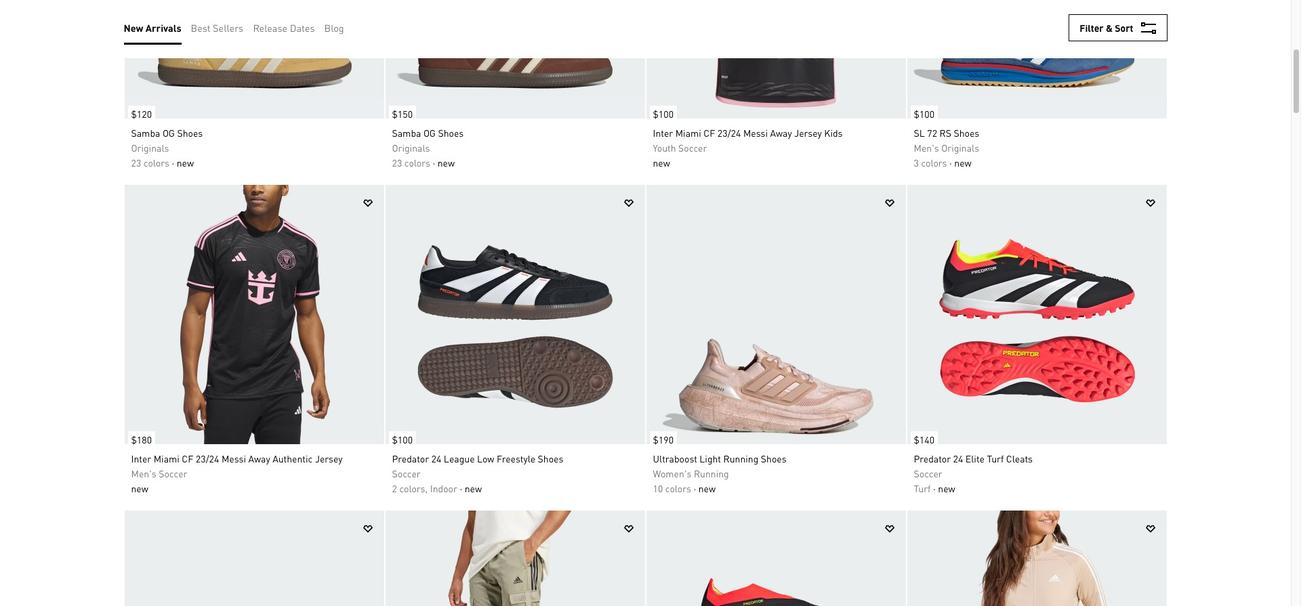 Task type: describe. For each thing, give the bounding box(es) containing it.
jersey inside inter miami cf 23/24 messi away authentic jersey men's soccer new
[[315, 453, 343, 465]]

predator for $100
[[392, 453, 429, 465]]

10
[[653, 483, 663, 495]]

new inside the predator 24 league low freestyle shoes soccer 2 colors, indoor · new
[[465, 483, 482, 495]]

soccer inside inter miami cf 23/24 messi away authentic jersey men's soccer new
[[159, 468, 187, 480]]

men's inside the sl 72 rs shoes men's originals 3 colors · new
[[914, 142, 939, 154]]

predator for $140
[[914, 453, 951, 465]]

predator 24 league low freestyle shoes soccer 2 colors, indoor · new
[[392, 453, 564, 495]]

24 for elite
[[954, 453, 964, 465]]

samba for $120
[[131, 127, 160, 139]]

originals inside the sl 72 rs shoes men's originals 3 colors · new
[[942, 142, 980, 154]]

og for $150
[[424, 127, 436, 139]]

&
[[1106, 22, 1113, 34]]

release dates
[[253, 22, 315, 34]]

$190
[[653, 434, 674, 446]]

soccer black predator 24 elite turf cleats image
[[907, 185, 1167, 445]]

youth soccer black inter miami cf 23/24 messi away jersey kids image
[[646, 0, 906, 119]]

dates
[[290, 22, 315, 34]]

blog link
[[324, 20, 344, 35]]

inter miami cf 23/24 messi away authentic jersey men's soccer new
[[131, 453, 343, 495]]

men's originals blue sl 72 rs shoes image
[[907, 0, 1167, 119]]

new inside predator 24 elite turf cleats soccer turf · new
[[938, 483, 956, 495]]

miami for youth
[[676, 127, 702, 139]]

og for $120
[[163, 127, 175, 139]]

new inside the sl 72 rs shoes men's originals 3 colors · new
[[955, 157, 972, 169]]

colors down $150
[[405, 157, 430, 169]]

colors down $120
[[144, 157, 169, 169]]

$180 link
[[124, 425, 155, 448]]

filter & sort button
[[1069, 14, 1168, 41]]

$140 link
[[907, 425, 938, 448]]

$100 link for inter
[[646, 99, 677, 122]]

2
[[392, 483, 397, 495]]

predator 24 elite turf cleats soccer turf · new
[[914, 453, 1033, 495]]

away for jersey
[[770, 127, 792, 139]]

cf for youth soccer
[[704, 127, 715, 139]]

messi for jersey
[[744, 127, 768, 139]]

new
[[124, 22, 143, 34]]

messi for authentic
[[222, 453, 246, 465]]

freestyle
[[497, 453, 536, 465]]

$100 link for sl
[[907, 99, 938, 122]]

originals for $120
[[131, 142, 169, 154]]

inter for inter miami cf 23/24 messi away authentic jersey
[[131, 453, 151, 465]]

list containing new arrivals
[[124, 11, 354, 45]]

release
[[253, 22, 288, 34]]

1 vertical spatial running
[[694, 468, 729, 480]]

$190 link
[[646, 425, 677, 448]]

samba og shoes originals 23 colors · new for $150
[[392, 127, 464, 169]]

men's sportswear green tiro cargo pants image
[[385, 511, 645, 607]]

release dates link
[[253, 20, 315, 35]]

1 vertical spatial turf
[[914, 483, 931, 495]]

sl 72 rs shoes men's originals 3 colors · new
[[914, 127, 980, 169]]

23 for $120
[[131, 157, 141, 169]]

soccer inside predator 24 elite turf cleats soccer turf · new
[[914, 468, 943, 480]]

24 for league
[[432, 453, 442, 465]]

sort
[[1115, 22, 1134, 34]]

sellers
[[213, 22, 244, 34]]

23/24 for youth soccer
[[718, 127, 741, 139]]

colors inside "ultraboost light running shoes women's running 10 colors · new"
[[666, 483, 691, 495]]



Task type: vqa. For each thing, say whether or not it's contained in the screenshot.
bottom KIDS'
no



Task type: locate. For each thing, give the bounding box(es) containing it.
shoes inside "ultraboost light running shoes women's running 10 colors · new"
[[761, 453, 787, 465]]

away
[[770, 127, 792, 139], [248, 453, 270, 465]]

shoes
[[177, 127, 203, 139], [438, 127, 464, 139], [954, 127, 980, 139], [538, 453, 564, 465], [761, 453, 787, 465]]

away for authentic
[[248, 453, 270, 465]]

cleats
[[1007, 453, 1033, 465]]

cf for men's soccer
[[182, 453, 193, 465]]

· inside the predator 24 league low freestyle shoes soccer 2 colors, indoor · new
[[460, 483, 462, 495]]

23 down $120
[[131, 157, 141, 169]]

originals brown samba og shoes image
[[385, 0, 645, 119]]

$100 link
[[646, 99, 677, 122], [907, 99, 938, 122], [385, 425, 416, 448]]

samba og shoes originals 23 colors · new for $120
[[131, 127, 203, 169]]

authentic
[[273, 453, 313, 465]]

light
[[700, 453, 721, 465]]

men's down $180
[[131, 468, 156, 480]]

0 vertical spatial messi
[[744, 127, 768, 139]]

23
[[131, 157, 141, 169], [392, 157, 402, 169]]

24 left "league"
[[432, 453, 442, 465]]

1 vertical spatial jersey
[[315, 453, 343, 465]]

2 originals from the left
[[392, 142, 430, 154]]

0 horizontal spatial 24
[[432, 453, 442, 465]]

rs
[[940, 127, 952, 139]]

0 horizontal spatial predator
[[392, 453, 429, 465]]

basketball turquoise ae 1 basketball shoes image
[[124, 511, 384, 607]]

0 horizontal spatial $100 link
[[385, 425, 416, 448]]

0 horizontal spatial originals
[[131, 142, 169, 154]]

23 for $150
[[392, 157, 402, 169]]

blog
[[324, 22, 344, 34]]

originals for $150
[[392, 142, 430, 154]]

youth
[[653, 142, 676, 154]]

1 vertical spatial men's
[[131, 468, 156, 480]]

1 vertical spatial cf
[[182, 453, 193, 465]]

1 horizontal spatial samba
[[392, 127, 421, 139]]

samba
[[131, 127, 160, 139], [392, 127, 421, 139]]

2 samba og shoes originals 23 colors · new from the left
[[392, 127, 464, 169]]

0 vertical spatial 23/24
[[718, 127, 741, 139]]

predator
[[392, 453, 429, 465], [914, 453, 951, 465]]

inter down $180
[[131, 453, 151, 465]]

inter up youth
[[653, 127, 673, 139]]

colors down women's
[[666, 483, 691, 495]]

new arrivals link
[[124, 20, 181, 35]]

cf inside inter miami cf 23/24 messi away authentic jersey men's soccer new
[[182, 453, 193, 465]]

predator down the $140
[[914, 453, 951, 465]]

best sellers
[[191, 22, 244, 34]]

2 24 from the left
[[954, 453, 964, 465]]

0 horizontal spatial cf
[[182, 453, 193, 465]]

23/24 inside "inter miami cf 23/24 messi away jersey kids youth soccer new"
[[718, 127, 741, 139]]

1 horizontal spatial inter
[[653, 127, 673, 139]]

soccer inside the predator 24 league low freestyle shoes soccer 2 colors, indoor · new
[[392, 468, 421, 480]]

0 horizontal spatial jersey
[[315, 453, 343, 465]]

men's soccer black inter miami cf 23/24 messi away authentic jersey image
[[124, 185, 384, 445]]

arrivals
[[146, 22, 181, 34]]

1 originals from the left
[[131, 142, 169, 154]]

best sellers link
[[191, 20, 244, 35]]

away left kids
[[770, 127, 792, 139]]

messi inside "inter miami cf 23/24 messi away jersey kids youth soccer new"
[[744, 127, 768, 139]]

0 vertical spatial men's
[[914, 142, 939, 154]]

turf
[[987, 453, 1004, 465], [914, 483, 931, 495]]

originals beige samba og shoes image
[[124, 0, 384, 119]]

23/24 for men's soccer
[[196, 453, 219, 465]]

1 predator from the left
[[392, 453, 429, 465]]

3
[[914, 157, 919, 169]]

2 og from the left
[[424, 127, 436, 139]]

1 horizontal spatial 24
[[954, 453, 964, 465]]

new inside "ultraboost light running shoes women's running 10 colors · new"
[[699, 483, 716, 495]]

colors right 3
[[922, 157, 947, 169]]

predator inside the predator 24 league low freestyle shoes soccer 2 colors, indoor · new
[[392, 453, 429, 465]]

samba down $120
[[131, 127, 160, 139]]

men's inside inter miami cf 23/24 messi away authentic jersey men's soccer new
[[131, 468, 156, 480]]

samba for $150
[[392, 127, 421, 139]]

0 horizontal spatial messi
[[222, 453, 246, 465]]

0 vertical spatial jersey
[[795, 127, 822, 139]]

1 24 from the left
[[432, 453, 442, 465]]

$100 for sl
[[914, 108, 935, 120]]

originals down $120
[[131, 142, 169, 154]]

samba og shoes originals 23 colors · new
[[131, 127, 203, 169], [392, 127, 464, 169]]

filter & sort
[[1080, 22, 1134, 34]]

·
[[172, 157, 174, 169], [433, 157, 435, 169], [950, 157, 952, 169], [460, 483, 462, 495], [694, 483, 696, 495], [933, 483, 936, 495]]

running down light
[[694, 468, 729, 480]]

new inside "inter miami cf 23/24 messi away jersey kids youth soccer new"
[[653, 157, 670, 169]]

0 horizontal spatial $100
[[392, 434, 413, 446]]

inter
[[653, 127, 673, 139], [131, 453, 151, 465]]

0 vertical spatial running
[[724, 453, 759, 465]]

miami for men's
[[154, 453, 180, 465]]

$100 link up sl
[[907, 99, 938, 122]]

og
[[163, 127, 175, 139], [424, 127, 436, 139]]

1 horizontal spatial og
[[424, 127, 436, 139]]

0 horizontal spatial men's
[[131, 468, 156, 480]]

running
[[724, 453, 759, 465], [694, 468, 729, 480]]

· inside the sl 72 rs shoes men's originals 3 colors · new
[[950, 157, 952, 169]]

predator inside predator 24 elite turf cleats soccer turf · new
[[914, 453, 951, 465]]

0 vertical spatial inter
[[653, 127, 673, 139]]

$150 link
[[385, 99, 416, 122]]

$150
[[392, 108, 413, 120]]

miami inside "inter miami cf 23/24 messi away jersey kids youth soccer new"
[[676, 127, 702, 139]]

samba og shoes originals 23 colors · new down $120
[[131, 127, 203, 169]]

1 horizontal spatial miami
[[676, 127, 702, 139]]

1 horizontal spatial turf
[[987, 453, 1004, 465]]

inter for inter miami cf 23/24 messi away jersey kids
[[653, 127, 673, 139]]

$120
[[131, 108, 152, 120]]

inter inside "inter miami cf 23/24 messi away jersey kids youth soccer new"
[[653, 127, 673, 139]]

jersey inside "inter miami cf 23/24 messi away jersey kids youth soccer new"
[[795, 127, 822, 139]]

0 vertical spatial miami
[[676, 127, 702, 139]]

0 horizontal spatial away
[[248, 453, 270, 465]]

1 horizontal spatial predator
[[914, 453, 951, 465]]

$100 up youth
[[653, 108, 674, 120]]

1 horizontal spatial away
[[770, 127, 792, 139]]

colors
[[144, 157, 169, 169], [405, 157, 430, 169], [922, 157, 947, 169], [666, 483, 691, 495]]

0 horizontal spatial samba og shoes originals 23 colors · new
[[131, 127, 203, 169]]

1 vertical spatial 23/24
[[196, 453, 219, 465]]

$100 for inter
[[653, 108, 674, 120]]

messi inside inter miami cf 23/24 messi away authentic jersey men's soccer new
[[222, 453, 246, 465]]

men's down 72
[[914, 142, 939, 154]]

2 horizontal spatial $100
[[914, 108, 935, 120]]

$100
[[653, 108, 674, 120], [914, 108, 935, 120], [392, 434, 413, 446]]

cf
[[704, 127, 715, 139], [182, 453, 193, 465]]

23 down $150
[[392, 157, 402, 169]]

shoes inside the predator 24 league low freestyle shoes soccer 2 colors, indoor · new
[[538, 453, 564, 465]]

24 inside the predator 24 league low freestyle shoes soccer 2 colors, indoor · new
[[432, 453, 442, 465]]

inter miami cf 23/24 messi away jersey kids youth soccer new
[[653, 127, 843, 169]]

1 og from the left
[[163, 127, 175, 139]]

league
[[444, 453, 475, 465]]

away inside inter miami cf 23/24 messi away authentic jersey men's soccer new
[[248, 453, 270, 465]]

1 horizontal spatial originals
[[392, 142, 430, 154]]

children soccer black predator 24+ laceless firm ground cleats image
[[646, 511, 906, 607]]

away inside "inter miami cf 23/24 messi away jersey kids youth soccer new"
[[770, 127, 792, 139]]

0 horizontal spatial 23
[[131, 157, 141, 169]]

miami up youth
[[676, 127, 702, 139]]

1 horizontal spatial 23
[[392, 157, 402, 169]]

soccer
[[679, 142, 707, 154], [159, 468, 187, 480], [392, 468, 421, 480], [914, 468, 943, 480]]

originals down $150
[[392, 142, 430, 154]]

messi
[[744, 127, 768, 139], [222, 453, 246, 465]]

indoor
[[430, 483, 458, 495]]

72
[[928, 127, 938, 139]]

1 samba from the left
[[131, 127, 160, 139]]

0 vertical spatial turf
[[987, 453, 1004, 465]]

1 23 from the left
[[131, 157, 141, 169]]

0 vertical spatial away
[[770, 127, 792, 139]]

colors,
[[400, 483, 428, 495]]

1 horizontal spatial samba og shoes originals 23 colors · new
[[392, 127, 464, 169]]

$100 link up youth
[[646, 99, 677, 122]]

men's
[[914, 142, 939, 154], [131, 468, 156, 480]]

sl
[[914, 127, 925, 139]]

women's sportswear beige primegreen essentials warm-up slim 3-stripes track jacket image
[[907, 511, 1167, 607]]

samba down $150
[[392, 127, 421, 139]]

0 horizontal spatial miami
[[154, 453, 180, 465]]

1 samba og shoes originals 23 colors · new from the left
[[131, 127, 203, 169]]

new arrivals
[[124, 22, 181, 34]]

originals
[[131, 142, 169, 154], [392, 142, 430, 154], [942, 142, 980, 154]]

women's running pink ultraboost light running shoes image
[[646, 185, 906, 445]]

2 horizontal spatial $100 link
[[907, 99, 938, 122]]

2 horizontal spatial originals
[[942, 142, 980, 154]]

1 horizontal spatial $100 link
[[646, 99, 677, 122]]

predator up colors,
[[392, 453, 429, 465]]

23/24 inside inter miami cf 23/24 messi away authentic jersey men's soccer new
[[196, 453, 219, 465]]

miami
[[676, 127, 702, 139], [154, 453, 180, 465]]

0 horizontal spatial samba
[[131, 127, 160, 139]]

running right light
[[724, 453, 759, 465]]

elite
[[966, 453, 985, 465]]

kids
[[825, 127, 843, 139]]

24 left elite
[[954, 453, 964, 465]]

best
[[191, 22, 211, 34]]

1 horizontal spatial jersey
[[795, 127, 822, 139]]

new inside inter miami cf 23/24 messi away authentic jersey men's soccer new
[[131, 483, 148, 495]]

filter
[[1080, 22, 1104, 34]]

0 horizontal spatial 23/24
[[196, 453, 219, 465]]

colors inside the sl 72 rs shoes men's originals 3 colors · new
[[922, 157, 947, 169]]

24 inside predator 24 elite turf cleats soccer turf · new
[[954, 453, 964, 465]]

women's
[[653, 468, 692, 480]]

2 23 from the left
[[392, 157, 402, 169]]

1 vertical spatial away
[[248, 453, 270, 465]]

cf inside "inter miami cf 23/24 messi away jersey kids youth soccer new"
[[704, 127, 715, 139]]

0 vertical spatial cf
[[704, 127, 715, 139]]

24
[[432, 453, 442, 465], [954, 453, 964, 465]]

jersey right authentic
[[315, 453, 343, 465]]

list
[[124, 11, 354, 45]]

· inside predator 24 elite turf cleats soccer turf · new
[[933, 483, 936, 495]]

turf down the $140
[[914, 483, 931, 495]]

0 horizontal spatial turf
[[914, 483, 931, 495]]

away left authentic
[[248, 453, 270, 465]]

2 predator from the left
[[914, 453, 951, 465]]

0 horizontal spatial og
[[163, 127, 175, 139]]

2 samba from the left
[[392, 127, 421, 139]]

jersey
[[795, 127, 822, 139], [315, 453, 343, 465]]

$140
[[914, 434, 935, 446]]

miami inside inter miami cf 23/24 messi away authentic jersey men's soccer new
[[154, 453, 180, 465]]

1 vertical spatial inter
[[131, 453, 151, 465]]

$100 up 2
[[392, 434, 413, 446]]

1 horizontal spatial men's
[[914, 142, 939, 154]]

samba og shoes originals 23 colors · new down $150
[[392, 127, 464, 169]]

miami down the $180 link
[[154, 453, 180, 465]]

turf right elite
[[987, 453, 1004, 465]]

1 horizontal spatial $100
[[653, 108, 674, 120]]

low
[[477, 453, 495, 465]]

$120 link
[[124, 99, 155, 122]]

1 horizontal spatial cf
[[704, 127, 715, 139]]

1 vertical spatial miami
[[154, 453, 180, 465]]

1 vertical spatial messi
[[222, 453, 246, 465]]

1 horizontal spatial 23/24
[[718, 127, 741, 139]]

originals down rs
[[942, 142, 980, 154]]

· inside "ultraboost light running shoes women's running 10 colors · new"
[[694, 483, 696, 495]]

0 horizontal spatial inter
[[131, 453, 151, 465]]

$180
[[131, 434, 152, 446]]

jersey left kids
[[795, 127, 822, 139]]

1 horizontal spatial messi
[[744, 127, 768, 139]]

$100 up sl
[[914, 108, 935, 120]]

shoes inside the sl 72 rs shoes men's originals 3 colors · new
[[954, 127, 980, 139]]

3 originals from the left
[[942, 142, 980, 154]]

$100 link up 2
[[385, 425, 416, 448]]

ultraboost
[[653, 453, 697, 465]]

ultraboost light running shoes women's running 10 colors · new
[[653, 453, 787, 495]]

soccer black predator 24 league low freestyle shoes image
[[385, 185, 645, 445]]

23/24
[[718, 127, 741, 139], [196, 453, 219, 465]]

inter inside inter miami cf 23/24 messi away authentic jersey men's soccer new
[[131, 453, 151, 465]]

new
[[177, 157, 194, 169], [438, 157, 455, 169], [653, 157, 670, 169], [955, 157, 972, 169], [131, 483, 148, 495], [465, 483, 482, 495], [699, 483, 716, 495], [938, 483, 956, 495]]

soccer inside "inter miami cf 23/24 messi away jersey kids youth soccer new"
[[679, 142, 707, 154]]



